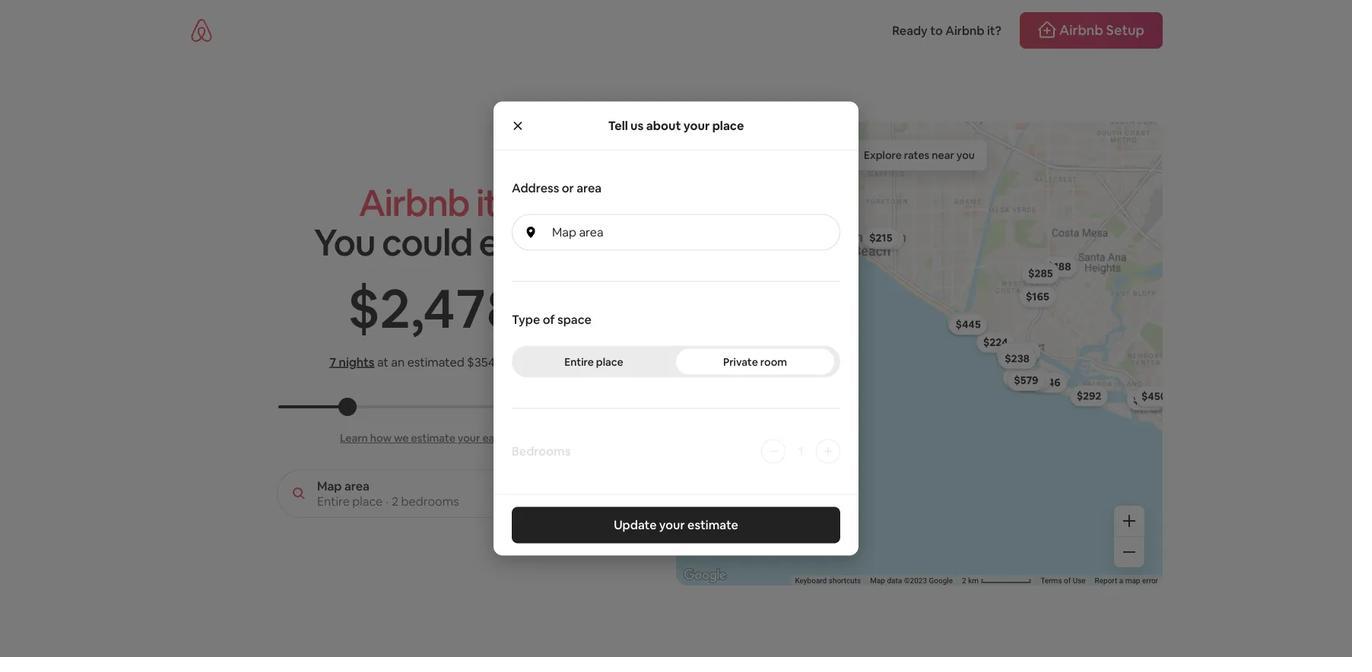 Task type: vqa. For each thing, say whether or not it's contained in the screenshot.
15
no



Task type: locate. For each thing, give the bounding box(es) containing it.
your right update
[[660, 517, 685, 533]]

you
[[957, 148, 975, 162]]

map left data
[[871, 576, 886, 586]]

0 horizontal spatial map
[[317, 478, 342, 494]]

None range field
[[278, 406, 587, 409]]

airbnb for airbnb setup
[[1060, 21, 1104, 39]]

your right the about
[[684, 118, 710, 133]]

map area
[[552, 224, 604, 240]]

could
[[382, 219, 472, 266]]

1 vertical spatial map
[[317, 478, 342, 494]]

0 horizontal spatial $188 button
[[867, 229, 904, 250]]

1 horizontal spatial map
[[552, 224, 577, 240]]

$236 $292
[[1020, 371, 1102, 403]]

map for map data ©2023 google
[[871, 576, 886, 586]]

area down address or area
[[579, 224, 604, 240]]

airbnb homepage image
[[189, 18, 214, 43]]

tell us about your place dialog
[[494, 102, 859, 556]]

type of space
[[512, 312, 592, 328]]

0 horizontal spatial place
[[352, 493, 383, 509]]

$236
[[1020, 371, 1045, 385]]

7 left '8'
[[456, 272, 485, 344]]

7
[[456, 272, 485, 344], [330, 354, 336, 370]]

2 vertical spatial your
[[660, 517, 685, 533]]

entire left ·
[[317, 493, 350, 509]]

2 km button
[[958, 575, 1037, 586]]

airbnb it.
[[359, 179, 507, 227]]

update
[[614, 517, 657, 533]]

keyboard shortcuts button
[[795, 576, 861, 586]]

your inside update your estimate button
[[660, 517, 685, 533]]

a left "map"
[[1120, 576, 1124, 586]]

1 horizontal spatial a
[[1120, 576, 1124, 586]]

$285 button
[[1022, 263, 1060, 284], [1003, 341, 1041, 363]]

estimate right we on the left bottom of page
[[411, 431, 456, 445]]

0 vertical spatial entire
[[565, 355, 594, 369]]

$285 inside $285 $246
[[1010, 345, 1034, 359]]

1 horizontal spatial $188
[[1048, 260, 1072, 274]]

2 km
[[962, 576, 981, 586]]

you
[[314, 219, 375, 266]]

option group
[[512, 346, 841, 378]]

0 vertical spatial $285 button
[[1022, 263, 1060, 284]]

2 inside button
[[962, 576, 967, 586]]

1 vertical spatial a
[[1120, 576, 1124, 586]]

of right type
[[543, 312, 555, 328]]

1 vertical spatial estimate
[[688, 517, 739, 533]]

option group containing entire place
[[512, 346, 841, 378]]

$285 inside button
[[1029, 267, 1054, 280]]

bedrooms group
[[512, 439, 841, 464]]

of inside tell us about your place dialog
[[543, 312, 555, 328]]

1 vertical spatial entire
[[317, 493, 350, 509]]

shortcuts
[[829, 576, 861, 586]]

map down 'or'
[[552, 224, 577, 240]]

$285 for $285 $246
[[1010, 345, 1034, 359]]

$450
[[1142, 390, 1167, 403]]

0 vertical spatial estimate
[[411, 431, 456, 445]]

map
[[552, 224, 577, 240], [317, 478, 342, 494], [871, 576, 886, 586]]

area inside button
[[579, 224, 604, 240]]

1 vertical spatial $188
[[1048, 260, 1072, 274]]

entire inside button
[[565, 355, 594, 369]]

zoom out image
[[1124, 546, 1136, 558]]

airbnb inside airbnb setup link
[[1060, 21, 1104, 39]]

area right 'or'
[[577, 180, 602, 196]]

bedrooms
[[512, 444, 571, 459]]

0 vertical spatial 2
[[380, 272, 409, 344]]

entire down "space" on the left of page
[[565, 355, 594, 369]]

earnings
[[483, 431, 526, 445]]

report
[[1095, 576, 1118, 586]]

2 horizontal spatial airbnb
[[1060, 21, 1104, 39]]

1 vertical spatial $285
[[1010, 345, 1034, 359]]

place
[[713, 118, 744, 133], [596, 355, 624, 369], [352, 493, 383, 509]]

$246
[[1036, 376, 1061, 389]]

private
[[724, 355, 758, 369]]

terms of use
[[1041, 576, 1086, 586]]

area for map area entire place · 2 bedrooms
[[345, 478, 370, 494]]

$579
[[1014, 374, 1039, 387]]

map down learn
[[317, 478, 342, 494]]

update your estimate
[[614, 517, 739, 533]]

airbnb for airbnb it.
[[359, 179, 470, 227]]

Private room button
[[676, 349, 835, 375]]

a right $354
[[498, 354, 505, 370]]

0 vertical spatial of
[[543, 312, 555, 328]]

$188 inside $263 $188
[[1048, 260, 1072, 274]]

area
[[577, 180, 602, 196], [579, 224, 604, 240], [345, 478, 370, 494]]

map inside button
[[552, 224, 577, 240]]

area inside the map area entire place · 2 bedrooms
[[345, 478, 370, 494]]

error
[[1143, 576, 1159, 586]]

you could earn
[[314, 219, 552, 266]]

type
[[512, 312, 540, 328]]

estimate up google image
[[688, 517, 739, 533]]

it?
[[988, 22, 1002, 38]]

8
[[487, 272, 517, 344]]

0 horizontal spatial 7
[[330, 354, 336, 370]]

0 vertical spatial map
[[552, 224, 577, 240]]

1 horizontal spatial 7
[[456, 272, 485, 344]]

ready to airbnb it?
[[893, 22, 1002, 38]]

estimate inside button
[[688, 517, 739, 533]]

1 vertical spatial place
[[596, 355, 624, 369]]

$263 $188
[[1020, 260, 1072, 387]]

how
[[370, 431, 392, 445]]

0 horizontal spatial of
[[543, 312, 555, 328]]

1 horizontal spatial airbnb
[[946, 22, 985, 38]]

your left earnings
[[458, 431, 480, 445]]

estimate
[[411, 431, 456, 445], [688, 517, 739, 533]]

$188 button
[[867, 229, 904, 250], [1041, 256, 1079, 277]]

$579 button
[[1008, 370, 1046, 391]]

1 vertical spatial of
[[1064, 576, 1071, 586]]

of
[[543, 312, 555, 328], [1064, 576, 1071, 586]]

entire place
[[565, 355, 624, 369]]

0 horizontal spatial airbnb
[[359, 179, 470, 227]]

2 left ','
[[380, 272, 409, 344]]

report a map error
[[1095, 576, 1159, 586]]

1 vertical spatial 2
[[392, 493, 399, 509]]

map inside the map area entire place · 2 bedrooms
[[317, 478, 342, 494]]

0 vertical spatial $188 button
[[867, 229, 904, 250]]

1 vertical spatial 7
[[330, 354, 336, 370]]

1 horizontal spatial estimate
[[688, 517, 739, 533]]

your
[[684, 118, 710, 133], [458, 431, 480, 445], [660, 517, 685, 533]]

1 horizontal spatial entire
[[565, 355, 594, 369]]

0 vertical spatial $188
[[874, 232, 897, 246]]

2 vertical spatial area
[[345, 478, 370, 494]]

map area entire place · 2 bedrooms
[[317, 478, 459, 509]]

7 nights button
[[330, 354, 375, 371]]

$285
[[1029, 267, 1054, 280], [1010, 345, 1034, 359]]

google
[[929, 576, 953, 586]]

of left use
[[1064, 576, 1071, 586]]

7 left nights
[[330, 354, 336, 370]]

1 horizontal spatial place
[[596, 355, 624, 369]]

2 vertical spatial place
[[352, 493, 383, 509]]

1 vertical spatial $188 button
[[1041, 256, 1079, 277]]

map
[[1126, 576, 1141, 586]]

map for map area
[[552, 224, 577, 240]]

$ 2 , 4 7 8
[[348, 272, 517, 344]]

a
[[498, 354, 505, 370], [1120, 576, 1124, 586]]

rates
[[904, 148, 930, 162]]

learn how we estimate your earnings button
[[340, 431, 526, 445]]

2 vertical spatial map
[[871, 576, 886, 586]]

$395
[[1137, 393, 1162, 407]]

tell
[[608, 118, 628, 133]]

entire inside the map area entire place · 2 bedrooms
[[317, 493, 350, 509]]

$304 button
[[1003, 367, 1043, 388]]

,
[[410, 272, 423, 344]]

airbnb
[[1060, 21, 1104, 39], [946, 22, 985, 38], [359, 179, 470, 227]]

0 horizontal spatial $188
[[874, 232, 897, 246]]

1 horizontal spatial of
[[1064, 576, 1071, 586]]

2 horizontal spatial map
[[871, 576, 886, 586]]

0 vertical spatial place
[[713, 118, 744, 133]]

$450 button
[[1135, 386, 1174, 407]]

it.
[[476, 179, 507, 227]]

2 right ·
[[392, 493, 399, 509]]

0 horizontal spatial entire
[[317, 493, 350, 509]]

2 left km
[[962, 576, 967, 586]]

$224 button
[[977, 332, 1015, 353]]

area left ·
[[345, 478, 370, 494]]

1 horizontal spatial $188 button
[[1041, 256, 1079, 277]]

place inside button
[[596, 355, 624, 369]]

keyboard
[[795, 576, 827, 586]]

data
[[887, 576, 903, 586]]

address or area
[[512, 180, 602, 196]]

map data ©2023 google
[[871, 576, 953, 586]]

1 vertical spatial area
[[579, 224, 604, 240]]

2 vertical spatial 2
[[962, 576, 967, 586]]

$194
[[955, 316, 978, 330]]

map area button
[[512, 214, 841, 251]]

0 horizontal spatial a
[[498, 354, 505, 370]]

0 vertical spatial $285
[[1029, 267, 1054, 280]]

report a map error link
[[1095, 576, 1159, 586]]

place inside the map area entire place · 2 bedrooms
[[352, 493, 383, 509]]

explore rates near you
[[864, 148, 975, 162]]



Task type: describe. For each thing, give the bounding box(es) containing it.
$188 inside button
[[874, 232, 897, 246]]

©2023
[[904, 576, 927, 586]]

zoom in image
[[1124, 515, 1136, 527]]

$322 button
[[997, 343, 1035, 364]]

setup
[[1107, 21, 1145, 39]]

$322
[[1004, 347, 1028, 361]]

we
[[394, 431, 409, 445]]

of for terms
[[1064, 576, 1071, 586]]

us
[[631, 118, 644, 133]]

0 horizontal spatial estimate
[[411, 431, 456, 445]]

$263 button
[[1013, 369, 1052, 391]]

keyboard shortcuts
[[795, 576, 861, 586]]

an
[[391, 354, 405, 370]]

2 inside the map area entire place · 2 bedrooms
[[392, 493, 399, 509]]

address
[[512, 180, 560, 196]]

0 vertical spatial 7
[[456, 272, 485, 344]]

$263
[[1020, 373, 1045, 387]]

map for map area entire place · 2 bedrooms
[[317, 478, 342, 494]]

at
[[377, 354, 389, 370]]

update your estimate button
[[512, 507, 841, 544]]

area for map area
[[579, 224, 604, 240]]

$292
[[1077, 389, 1102, 403]]

Entire place button
[[515, 349, 673, 375]]

0 vertical spatial your
[[684, 118, 710, 133]]

nights
[[339, 354, 375, 370]]

$445
[[956, 318, 981, 331]]

explore rates near you button
[[852, 140, 988, 170]]

$
[[348, 272, 379, 344]]

0 vertical spatial area
[[577, 180, 602, 196]]

$500
[[1134, 393, 1159, 407]]

$500 button
[[1127, 389, 1166, 411]]

night
[[507, 354, 536, 370]]

estimated
[[408, 354, 465, 370]]

about
[[647, 118, 681, 133]]

7 nights at an estimated $354 a night
[[330, 354, 536, 370]]

$236 button
[[1013, 368, 1052, 389]]

km
[[969, 576, 979, 586]]

$238 button
[[998, 348, 1037, 369]]

1 vertical spatial $285 button
[[1003, 341, 1041, 363]]

learn
[[340, 431, 368, 445]]

terms of use link
[[1041, 576, 1086, 586]]

$215
[[870, 231, 893, 245]]

earn
[[479, 219, 552, 266]]

1
[[799, 444, 804, 459]]

of for type
[[543, 312, 555, 328]]

learn how we estimate your earnings
[[340, 431, 526, 445]]

option group inside tell us about your place dialog
[[512, 346, 841, 378]]

airbnb setup link
[[1020, 12, 1163, 49]]

$238
[[1005, 352, 1030, 365]]

$445 button
[[949, 314, 988, 335]]

ready
[[893, 22, 928, 38]]

$285 for $285
[[1029, 267, 1054, 280]]

0 vertical spatial a
[[498, 354, 505, 370]]

room
[[761, 355, 788, 369]]

explore
[[864, 148, 902, 162]]

private room
[[724, 355, 788, 369]]

$395 button
[[1130, 390, 1169, 411]]

$292 button
[[1070, 385, 1109, 407]]

$224
[[984, 335, 1009, 349]]

use
[[1073, 576, 1086, 586]]

$285 $246
[[1010, 345, 1061, 389]]

4
[[423, 272, 454, 344]]

airbnb setup
[[1060, 21, 1145, 39]]

bedrooms
[[401, 493, 459, 509]]

2 horizontal spatial place
[[713, 118, 744, 133]]

$215 button
[[863, 227, 900, 249]]

$246 button
[[1029, 372, 1068, 393]]

google image
[[680, 566, 730, 586]]

$194 button
[[948, 312, 985, 334]]

$165 button
[[1020, 286, 1057, 307]]

·
[[386, 493, 389, 509]]

to
[[931, 22, 943, 38]]

1 vertical spatial your
[[458, 431, 480, 445]]

$304
[[1010, 371, 1036, 384]]

terms
[[1041, 576, 1063, 586]]

map region
[[593, 72, 1177, 656]]

or
[[562, 180, 574, 196]]



